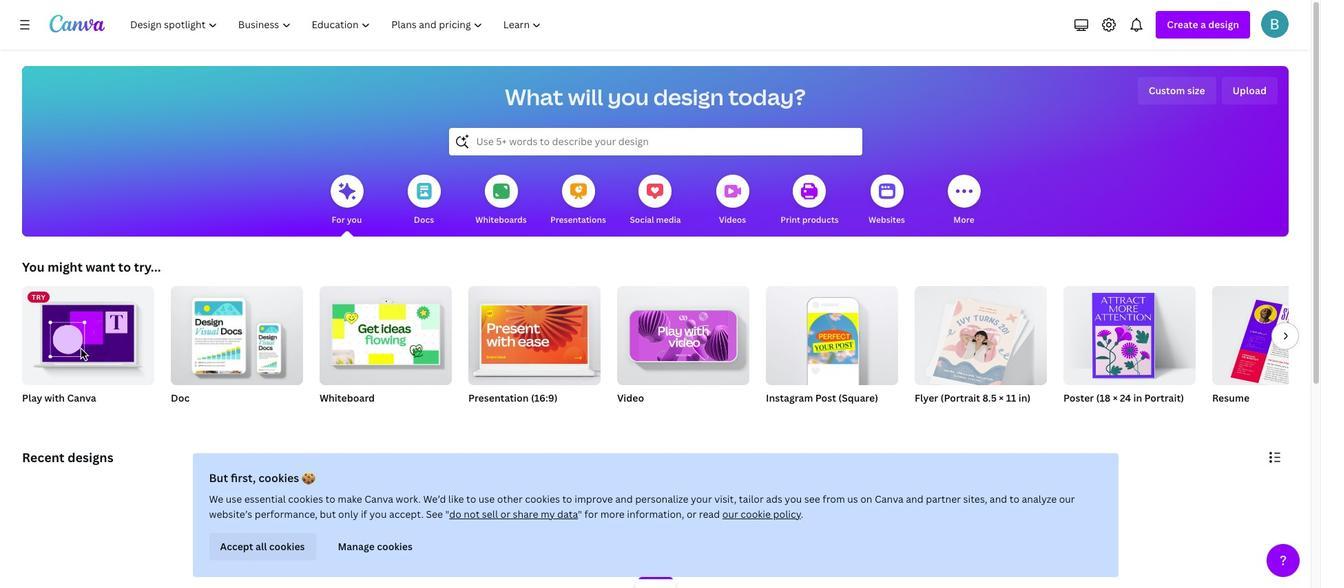 Task type: vqa. For each thing, say whether or not it's contained in the screenshot.
Pro "Button"
no



Task type: locate. For each thing, give the bounding box(es) containing it.
2 horizontal spatial and
[[990, 493, 1007, 506]]

resume
[[1212, 392, 1249, 405]]

you right will
[[608, 82, 649, 112]]

for you button
[[330, 165, 363, 237]]

for
[[584, 508, 598, 521]]

do not sell or share my data " for more information, or read our cookie policy .
[[449, 508, 803, 521]]

0 vertical spatial our
[[1059, 493, 1075, 506]]

whiteboard group
[[320, 281, 452, 423]]

1 horizontal spatial "
[[578, 508, 582, 521]]

you right for
[[347, 214, 362, 226]]

canva right with
[[67, 392, 96, 405]]

play
[[22, 392, 42, 405]]

2 use from the left
[[479, 493, 495, 506]]

on
[[860, 493, 872, 506]]

portrait)
[[1144, 392, 1184, 405]]

design inside dropdown button
[[1208, 18, 1239, 31]]

make
[[338, 493, 362, 506]]

designs
[[67, 450, 113, 466]]

canva up if
[[365, 493, 393, 506]]

use up website's
[[226, 493, 242, 506]]

3 and from the left
[[990, 493, 1007, 506]]

our down visit, on the right of page
[[722, 508, 738, 521]]

"
[[445, 508, 449, 521], [578, 508, 582, 521]]

0 horizontal spatial design
[[653, 82, 724, 112]]

1 horizontal spatial ×
[[1113, 392, 1118, 405]]

partner
[[926, 493, 961, 506]]

like
[[448, 493, 464, 506]]

but first, cookies 🍪
[[209, 471, 316, 486]]

and
[[615, 493, 633, 506], [906, 493, 923, 506], [990, 493, 1007, 506]]

but
[[320, 508, 336, 521]]

play with canva group
[[22, 287, 154, 406]]

to right like
[[466, 493, 476, 506]]

0 vertical spatial design
[[1208, 18, 1239, 31]]

or left read
[[687, 508, 697, 521]]

0 horizontal spatial canva
[[67, 392, 96, 405]]

0 horizontal spatial "
[[445, 508, 449, 521]]

cookie
[[741, 508, 771, 521]]

and left partner
[[906, 493, 923, 506]]

accept all cookies
[[220, 541, 305, 554]]

work.
[[396, 493, 421, 506]]

1 × from the left
[[999, 392, 1004, 405]]

cookies up essential
[[258, 471, 299, 486]]

0 horizontal spatial and
[[615, 493, 633, 506]]

instagram post (square)
[[766, 392, 878, 405]]

group for presentation (16:9)
[[468, 281, 601, 386]]

canva right on
[[875, 493, 904, 506]]

we use essential cookies to make canva work. we'd like to use other cookies to improve and personalize your visit, tailor ads you see from us on canva and partner sites, and to analyze our website's performance, but only if you accept. see "
[[209, 493, 1075, 521]]

1 " from the left
[[445, 508, 449, 521]]

other
[[497, 493, 523, 506]]

1 horizontal spatial or
[[687, 508, 697, 521]]

size
[[1187, 84, 1205, 97]]

instagram post (square) group
[[766, 281, 898, 423]]

1 horizontal spatial and
[[906, 493, 923, 506]]

to up data
[[562, 493, 572, 506]]

canva inside group
[[67, 392, 96, 405]]

group
[[171, 281, 303, 386], [320, 281, 452, 386], [468, 281, 601, 386], [617, 281, 749, 386], [766, 281, 898, 386], [915, 281, 1047, 390], [1063, 281, 1196, 386], [1212, 287, 1321, 392]]

flyer
[[915, 392, 938, 405]]

top level navigation element
[[121, 11, 553, 39]]

design right 'a'
[[1208, 18, 1239, 31]]

our right analyze
[[1059, 493, 1075, 506]]

today?
[[728, 82, 806, 112]]

design
[[1208, 18, 1239, 31], [653, 82, 724, 112]]

use up sell
[[479, 493, 495, 506]]

" inside we use essential cookies to make canva work. we'd like to use other cookies to improve and personalize your visit, tailor ads you see from us on canva and partner sites, and to analyze our website's performance, but only if you accept. see "
[[445, 508, 449, 521]]

our inside we use essential cookies to make canva work. we'd like to use other cookies to improve and personalize your visit, tailor ads you see from us on canva and partner sites, and to analyze our website's performance, but only if you accept. see "
[[1059, 493, 1075, 506]]

× left the 24
[[1113, 392, 1118, 405]]

group for doc
[[171, 281, 303, 386]]

share
[[513, 508, 538, 521]]

1 horizontal spatial our
[[1059, 493, 1075, 506]]

accept all cookies button
[[209, 534, 316, 561]]

not
[[464, 508, 480, 521]]

1 horizontal spatial use
[[479, 493, 495, 506]]

0 horizontal spatial our
[[722, 508, 738, 521]]

cookies right all
[[269, 541, 305, 554]]

to
[[118, 259, 131, 275], [325, 493, 335, 506], [466, 493, 476, 506], [562, 493, 572, 506], [1010, 493, 1019, 506]]

2 horizontal spatial canva
[[875, 493, 904, 506]]

" right see at left bottom
[[445, 508, 449, 521]]

poster
[[1063, 392, 1094, 405]]

create a design
[[1167, 18, 1239, 31]]

you right if
[[369, 508, 387, 521]]

video
[[617, 392, 644, 405]]

cookies up my
[[525, 493, 560, 506]]

upload button
[[1222, 77, 1278, 105]]

cookies down accept.
[[377, 541, 412, 554]]

custom
[[1149, 84, 1185, 97]]

my
[[541, 508, 555, 521]]

2 or from the left
[[687, 508, 697, 521]]

accept.
[[389, 508, 424, 521]]

" left for
[[578, 508, 582, 521]]

(portrait
[[941, 392, 980, 405]]

cookies inside "button"
[[377, 541, 412, 554]]

performance,
[[255, 508, 317, 521]]

products
[[802, 214, 839, 226]]

visit,
[[714, 493, 737, 506]]

resume group
[[1212, 287, 1321, 423]]

improve
[[575, 493, 613, 506]]

🍪
[[302, 471, 316, 486]]

0 horizontal spatial or
[[500, 508, 510, 521]]

group for poster (18 × 24 in portrait)
[[1063, 281, 1196, 386]]

analyze
[[1022, 493, 1057, 506]]

custom size button
[[1138, 77, 1216, 105]]

presentation
[[468, 392, 529, 405]]

None search field
[[449, 128, 862, 156]]

to left analyze
[[1010, 493, 1019, 506]]

1 horizontal spatial design
[[1208, 18, 1239, 31]]

×
[[999, 392, 1004, 405], [1113, 392, 1118, 405]]

group for video
[[617, 281, 749, 386]]

social
[[630, 214, 654, 226]]

design up search search box on the top of the page
[[653, 82, 724, 112]]

Search search field
[[476, 129, 834, 155]]

or right sell
[[500, 508, 510, 521]]

0 horizontal spatial use
[[226, 493, 242, 506]]

we
[[209, 493, 223, 506]]

and up 'do not sell or share my data " for more information, or read our cookie policy .'
[[615, 493, 633, 506]]

canva
[[67, 392, 96, 405], [365, 493, 393, 506], [875, 493, 904, 506]]

recent designs
[[22, 450, 113, 466]]

0 horizontal spatial ×
[[999, 392, 1004, 405]]

upload
[[1233, 84, 1267, 97]]

× left 11 on the bottom right of page
[[999, 392, 1004, 405]]

(16:9)
[[531, 392, 558, 405]]

doc
[[171, 392, 190, 405]]

what
[[505, 82, 563, 112]]

whiteboards
[[475, 214, 527, 226]]

you
[[608, 82, 649, 112], [347, 214, 362, 226], [785, 493, 802, 506], [369, 508, 387, 521]]

and right sites,
[[990, 493, 1007, 506]]

create a design button
[[1156, 11, 1250, 39]]

1 use from the left
[[226, 493, 242, 506]]

custom size
[[1149, 84, 1205, 97]]

1 vertical spatial our
[[722, 508, 738, 521]]



Task type: describe. For each thing, give the bounding box(es) containing it.
do
[[449, 508, 461, 521]]

personalize
[[635, 493, 688, 506]]

2 × from the left
[[1113, 392, 1118, 405]]

our cookie policy link
[[722, 508, 801, 521]]

presentation (16:9) group
[[468, 281, 601, 423]]

presentation (16:9)
[[468, 392, 558, 405]]

2 and from the left
[[906, 493, 923, 506]]

media
[[656, 214, 681, 226]]

see
[[426, 508, 443, 521]]

to left try... at the top of the page
[[118, 259, 131, 275]]

we'd
[[423, 493, 446, 506]]

with
[[44, 392, 65, 405]]

your
[[691, 493, 712, 506]]

will
[[568, 82, 603, 112]]

flyer (portrait 8.5 × 11 in)
[[915, 392, 1031, 405]]

but
[[209, 471, 228, 486]]

(18
[[1096, 392, 1110, 405]]

might
[[48, 259, 83, 275]]

manage
[[338, 541, 375, 554]]

instagram
[[766, 392, 813, 405]]

see
[[804, 493, 820, 506]]

1 vertical spatial design
[[653, 82, 724, 112]]

(square)
[[838, 392, 878, 405]]

1 horizontal spatial canva
[[365, 493, 393, 506]]

information,
[[627, 508, 684, 521]]

read
[[699, 508, 720, 521]]

video group
[[617, 281, 749, 423]]

presentations
[[550, 214, 606, 226]]

if
[[361, 508, 367, 521]]

sites,
[[963, 493, 987, 506]]

social media
[[630, 214, 681, 226]]

1 or from the left
[[500, 508, 510, 521]]

for
[[332, 214, 345, 226]]

poster (18 × 24 in portrait) group
[[1063, 281, 1196, 423]]

essential
[[244, 493, 286, 506]]

you inside button
[[347, 214, 362, 226]]

print products
[[781, 214, 839, 226]]

all
[[256, 541, 267, 554]]

docs button
[[407, 165, 440, 237]]

post
[[815, 392, 836, 405]]

24
[[1120, 392, 1131, 405]]

more
[[600, 508, 625, 521]]

group for flyer (portrait 8.5 × 11 in)
[[915, 281, 1047, 390]]

social media button
[[630, 165, 681, 237]]

a
[[1200, 18, 1206, 31]]

docs
[[414, 214, 434, 226]]

print
[[781, 214, 800, 226]]

in)
[[1019, 392, 1031, 405]]

11
[[1006, 392, 1016, 405]]

group for whiteboard
[[320, 281, 452, 386]]

whiteboards button
[[475, 165, 527, 237]]

you might want to try...
[[22, 259, 161, 275]]

do not sell or share my data link
[[449, 508, 578, 521]]

what will you design today?
[[505, 82, 806, 112]]

8.5
[[982, 392, 997, 405]]

for you
[[332, 214, 362, 226]]

accept
[[220, 541, 253, 554]]

.
[[801, 508, 803, 521]]

flyer (portrait 8.5 × 11 in) group
[[915, 281, 1047, 423]]

want
[[86, 259, 115, 275]]

manage cookies
[[338, 541, 412, 554]]

tailor
[[739, 493, 764, 506]]

brad klo image
[[1261, 10, 1289, 38]]

group for instagram post (square)
[[766, 281, 898, 386]]

presentations button
[[550, 165, 606, 237]]

more
[[953, 214, 974, 226]]

doc group
[[171, 281, 303, 423]]

try...
[[134, 259, 161, 275]]

try
[[32, 293, 46, 302]]

videos button
[[716, 165, 749, 237]]

1 and from the left
[[615, 493, 633, 506]]

you up 'policy' on the right of the page
[[785, 493, 802, 506]]

2 " from the left
[[578, 508, 582, 521]]

in
[[1133, 392, 1142, 405]]

recent
[[22, 450, 65, 466]]

cookies inside button
[[269, 541, 305, 554]]

you
[[22, 259, 45, 275]]

ads
[[766, 493, 782, 506]]

to up but
[[325, 493, 335, 506]]

cookies down 🍪
[[288, 493, 323, 506]]

poster (18 × 24 in portrait)
[[1063, 392, 1184, 405]]

play with canva
[[22, 392, 96, 405]]

policy
[[773, 508, 801, 521]]

but first, cookies 🍪 dialog
[[193, 454, 1118, 578]]

whiteboard
[[320, 392, 375, 405]]

videos
[[719, 214, 746, 226]]

only
[[338, 508, 358, 521]]

print products button
[[781, 165, 839, 237]]

data
[[557, 508, 578, 521]]

us
[[847, 493, 858, 506]]



